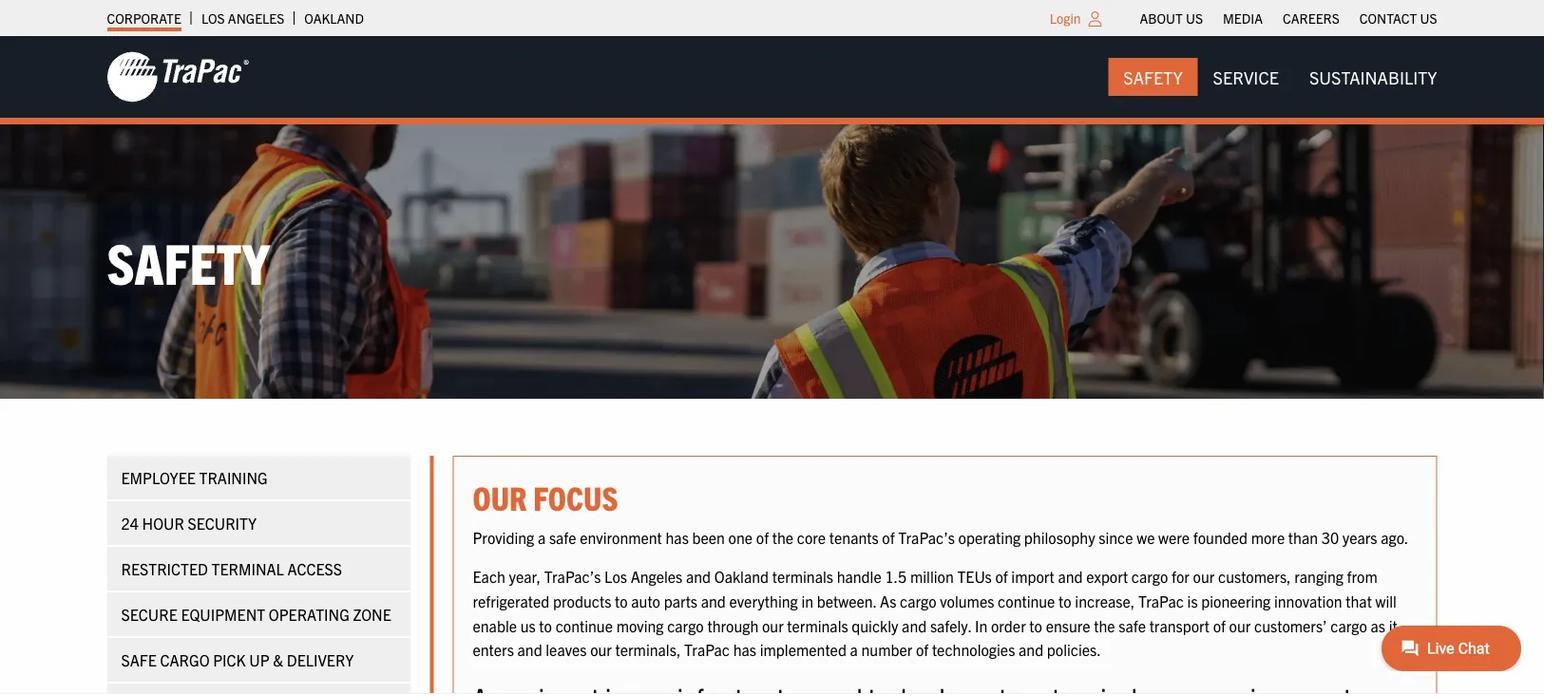Task type: locate. For each thing, give the bounding box(es) containing it.
of right the teus at the right bottom of page
[[995, 568, 1008, 587]]

1 horizontal spatial continue
[[998, 592, 1055, 611]]

media
[[1223, 10, 1263, 27]]

our right for
[[1193, 568, 1215, 587]]

ago.
[[1381, 528, 1409, 547]]

1 horizontal spatial safety
[[1124, 66, 1183, 87]]

restricted terminal access
[[121, 560, 342, 579]]

24 hour security
[[121, 514, 257, 533]]

cargo down parts
[[667, 616, 704, 635]]

and
[[686, 568, 711, 587], [1058, 568, 1083, 587], [701, 592, 726, 611], [902, 616, 927, 635], [518, 641, 542, 660], [1019, 641, 1044, 660]]

to right us at bottom
[[539, 616, 552, 635]]

customers'
[[1255, 616, 1327, 635]]

our focus
[[473, 477, 618, 517]]

handle
[[837, 568, 882, 587]]

1 vertical spatial los
[[605, 568, 627, 587]]

continue down the products
[[556, 616, 613, 635]]

each year, trapac's los angeles and oakland terminals handle 1.5 million teus of import and export cargo for our customers, ranging from refrigerated products to auto parts and everything in between. as cargo volumes continue to increase, trapac is pioneering innovation that will enable us to continue moving cargo through our terminals quickly and safely. in order to ensure the safe transport of our customers' cargo as it enters and leaves our terminals, trapac has implemented a number of technologies and policies.
[[473, 568, 1398, 660]]

&
[[273, 651, 283, 670]]

0 horizontal spatial the
[[772, 528, 794, 547]]

and up parts
[[686, 568, 711, 587]]

founded
[[1194, 528, 1248, 547]]

leaves
[[546, 641, 587, 660]]

1 vertical spatial angeles
[[631, 568, 683, 587]]

safe down "increase," on the bottom
[[1119, 616, 1146, 635]]

0 vertical spatial oakland
[[304, 10, 364, 27]]

terminals,
[[615, 641, 681, 660]]

up
[[249, 651, 270, 670]]

menu bar
[[1130, 5, 1448, 31], [1109, 58, 1453, 96]]

1 vertical spatial terminals
[[787, 616, 848, 635]]

corporate link
[[107, 5, 181, 31]]

0 vertical spatial menu bar
[[1130, 5, 1448, 31]]

increase,
[[1075, 592, 1135, 611]]

0 horizontal spatial trapac
[[684, 641, 730, 660]]

1 vertical spatial safety
[[107, 227, 270, 296]]

1 horizontal spatial los
[[605, 568, 627, 587]]

1 vertical spatial trapac's
[[544, 568, 601, 587]]

0 vertical spatial a
[[538, 528, 546, 547]]

1 vertical spatial the
[[1094, 616, 1115, 635]]

careers
[[1283, 10, 1340, 27]]

volumes
[[940, 592, 995, 611]]

environment
[[580, 528, 662, 547]]

has down through
[[733, 641, 757, 660]]

0 vertical spatial has
[[666, 528, 689, 547]]

been
[[692, 528, 725, 547]]

zone
[[353, 605, 391, 624]]

operating
[[269, 605, 350, 624]]

0 horizontal spatial safe
[[549, 528, 576, 547]]

and down order
[[1019, 641, 1044, 660]]

has left been
[[666, 528, 689, 547]]

1 horizontal spatial angeles
[[631, 568, 683, 587]]

trapac
[[1139, 592, 1184, 611], [684, 641, 730, 660]]

0 horizontal spatial trapac's
[[544, 568, 601, 587]]

1 vertical spatial continue
[[556, 616, 613, 635]]

a right providing
[[538, 528, 546, 547]]

0 horizontal spatial continue
[[556, 616, 613, 635]]

through
[[708, 616, 759, 635]]

1 vertical spatial has
[[733, 641, 757, 660]]

menu bar up service
[[1130, 5, 1448, 31]]

has inside each year, trapac's los angeles and oakland terminals handle 1.5 million teus of import and export cargo for our customers, ranging from refrigerated products to auto parts and everything in between. as cargo volumes continue to increase, trapac is pioneering innovation that will enable us to continue moving cargo through our terminals quickly and safely. in order to ensure the safe transport of our customers' cargo as it enters and leaves our terminals, trapac has implemented a number of technologies and policies.
[[733, 641, 757, 660]]

parts
[[664, 592, 698, 611]]

a down quickly
[[850, 641, 858, 660]]

cargo
[[1132, 568, 1168, 587], [900, 592, 937, 611], [667, 616, 704, 635], [1331, 616, 1368, 635]]

trapac's inside each year, trapac's los angeles and oakland terminals handle 1.5 million teus of import and export cargo for our customers, ranging from refrigerated products to auto parts and everything in between. as cargo volumes continue to increase, trapac is pioneering innovation that will enable us to continue moving cargo through our terminals quickly and safely. in order to ensure the safe transport of our customers' cargo as it enters and leaves our terminals, trapac has implemented a number of technologies and policies.
[[544, 568, 601, 587]]

trapac up transport
[[1139, 592, 1184, 611]]

0 vertical spatial angeles
[[228, 10, 284, 27]]

the down "increase," on the bottom
[[1094, 616, 1115, 635]]

the left core
[[772, 528, 794, 547]]

terminals up in
[[772, 568, 834, 587]]

is
[[1188, 592, 1198, 611]]

los up corporate image
[[201, 10, 225, 27]]

about
[[1140, 10, 1183, 27]]

terminals
[[772, 568, 834, 587], [787, 616, 848, 635]]

0 vertical spatial los
[[201, 10, 225, 27]]

1 horizontal spatial a
[[850, 641, 858, 660]]

oakland up everything
[[714, 568, 769, 587]]

providing
[[473, 528, 534, 547]]

1 vertical spatial menu bar
[[1109, 58, 1453, 96]]

oakland
[[304, 10, 364, 27], [714, 568, 769, 587]]

core
[[797, 528, 826, 547]]

employee training link
[[107, 456, 411, 500]]

1 vertical spatial trapac
[[684, 641, 730, 660]]

continue down import
[[998, 592, 1055, 611]]

menu bar down careers link
[[1109, 58, 1453, 96]]

1 horizontal spatial has
[[733, 641, 757, 660]]

number
[[862, 641, 913, 660]]

transport
[[1150, 616, 1210, 635]]

corporate image
[[107, 50, 249, 104]]

secure equipment operating zone
[[121, 605, 391, 624]]

1 horizontal spatial trapac's
[[898, 528, 955, 547]]

safe
[[549, 528, 576, 547], [1119, 616, 1146, 635]]

0 horizontal spatial has
[[666, 528, 689, 547]]

continue
[[998, 592, 1055, 611], [556, 616, 613, 635]]

terminals down in
[[787, 616, 848, 635]]

us
[[1186, 10, 1203, 27], [1420, 10, 1438, 27]]

us right about
[[1186, 10, 1203, 27]]

oakland right los angeles link
[[304, 10, 364, 27]]

0 vertical spatial safety
[[1124, 66, 1183, 87]]

safe cargo pick up & delivery
[[121, 651, 354, 670]]

trapac's
[[898, 528, 955, 547], [544, 568, 601, 587]]

1 horizontal spatial safe
[[1119, 616, 1146, 635]]

0 horizontal spatial safety
[[107, 227, 270, 296]]

0 vertical spatial continue
[[998, 592, 1055, 611]]

of
[[756, 528, 769, 547], [882, 528, 895, 547], [995, 568, 1008, 587], [1213, 616, 1226, 635], [916, 641, 929, 660]]

the
[[772, 528, 794, 547], [1094, 616, 1115, 635]]

1 us from the left
[[1186, 10, 1203, 27]]

tenants
[[830, 528, 879, 547]]

equipment
[[181, 605, 265, 624]]

1 vertical spatial oakland
[[714, 568, 769, 587]]

oakland inside each year, trapac's los angeles and oakland terminals handle 1.5 million teus of import and export cargo for our customers, ranging from refrigerated products to auto parts and everything in between. as cargo volumes continue to increase, trapac is pioneering innovation that will enable us to continue moving cargo through our terminals quickly and safely. in order to ensure the safe transport of our customers' cargo as it enters and leaves our terminals, trapac has implemented a number of technologies and policies.
[[714, 568, 769, 587]]

sustainability
[[1310, 66, 1438, 87]]

cargo down that
[[1331, 616, 1368, 635]]

and left safely.
[[902, 616, 927, 635]]

safety menu item
[[1109, 58, 1198, 96]]

us right contact
[[1420, 10, 1438, 27]]

everything
[[729, 592, 798, 611]]

restricted terminal access link
[[107, 547, 411, 591]]

safety
[[1124, 66, 1183, 87], [107, 227, 270, 296]]

1 vertical spatial a
[[850, 641, 858, 660]]

1 horizontal spatial the
[[1094, 616, 1115, 635]]

1 horizontal spatial oakland
[[714, 568, 769, 587]]

for
[[1172, 568, 1190, 587]]

safe down focus
[[549, 528, 576, 547]]

safety link
[[1109, 58, 1198, 96]]

cargo left for
[[1132, 568, 1168, 587]]

1 horizontal spatial us
[[1420, 10, 1438, 27]]

menu bar containing about us
[[1130, 5, 1448, 31]]

0 vertical spatial trapac's
[[898, 528, 955, 547]]

secure equipment operating zone link
[[107, 593, 411, 637]]

1 horizontal spatial trapac
[[1139, 592, 1184, 611]]

that
[[1346, 592, 1372, 611]]

safe inside each year, trapac's los angeles and oakland terminals handle 1.5 million teus of import and export cargo for our customers, ranging from refrigerated products to auto parts and everything in between. as cargo volumes continue to increase, trapac is pioneering innovation that will enable us to continue moving cargo through our terminals quickly and safely. in order to ensure the safe transport of our customers' cargo as it enters and leaves our terminals, trapac has implemented a number of technologies and policies.
[[1119, 616, 1146, 635]]

our down pioneering
[[1229, 616, 1251, 635]]

has
[[666, 528, 689, 547], [733, 641, 757, 660]]

a
[[538, 528, 546, 547], [850, 641, 858, 660]]

0 horizontal spatial us
[[1186, 10, 1203, 27]]

trapac's up the products
[[544, 568, 601, 587]]

order
[[991, 616, 1026, 635]]

trapac down through
[[684, 641, 730, 660]]

los down environment
[[605, 568, 627, 587]]

in
[[975, 616, 988, 635]]

los inside each year, trapac's los angeles and oakland terminals handle 1.5 million teus of import and export cargo for our customers, ranging from refrigerated products to auto parts and everything in between. as cargo volumes continue to increase, trapac is pioneering innovation that will enable us to continue moving cargo through our terminals quickly and safely. in order to ensure the safe transport of our customers' cargo as it enters and leaves our terminals, trapac has implemented a number of technologies and policies.
[[605, 568, 627, 587]]

1 vertical spatial safe
[[1119, 616, 1146, 635]]

safe cargo pick up & delivery link
[[107, 639, 411, 682]]

security
[[188, 514, 257, 533]]

angeles left oakland link
[[228, 10, 284, 27]]

providing a safe environment has been one of the core tenants of trapac's operating philosophy since we were founded more than 30 years ago.
[[473, 528, 1409, 547]]

about us
[[1140, 10, 1203, 27]]

trapac's up million
[[898, 528, 955, 547]]

angeles up auto
[[631, 568, 683, 587]]

2 us from the left
[[1420, 10, 1438, 27]]

than
[[1289, 528, 1318, 547]]



Task type: vqa. For each thing, say whether or not it's contained in the screenshot.
"EQUIPMENT" within 7 Safety Awards 'menu'
no



Task type: describe. For each thing, give the bounding box(es) containing it.
us for contact us
[[1420, 10, 1438, 27]]

innovation
[[1274, 592, 1343, 611]]

0 vertical spatial terminals
[[772, 568, 834, 587]]

pioneering
[[1202, 592, 1271, 611]]

menu bar containing safety
[[1109, 58, 1453, 96]]

delivery
[[287, 651, 354, 670]]

to up the ensure
[[1059, 592, 1072, 611]]

in
[[802, 592, 814, 611]]

0 vertical spatial trapac
[[1139, 592, 1184, 611]]

products
[[553, 592, 611, 611]]

our right leaves
[[590, 641, 612, 660]]

pick
[[213, 651, 246, 670]]

about us link
[[1140, 5, 1203, 31]]

it
[[1389, 616, 1398, 635]]

policies.
[[1047, 641, 1101, 660]]

since
[[1099, 528, 1133, 547]]

the inside each year, trapac's los angeles and oakland terminals handle 1.5 million teus of import and export cargo for our customers, ranging from refrigerated products to auto parts and everything in between. as cargo volumes continue to increase, trapac is pioneering innovation that will enable us to continue moving cargo through our terminals quickly and safely. in order to ensure the safe transport of our customers' cargo as it enters and leaves our terminals, trapac has implemented a number of technologies and policies.
[[1094, 616, 1115, 635]]

ensure
[[1046, 616, 1091, 635]]

of down pioneering
[[1213, 616, 1226, 635]]

safety inside menu item
[[1124, 66, 1183, 87]]

restricted
[[121, 560, 208, 579]]

contact us link
[[1360, 5, 1438, 31]]

corporate
[[107, 10, 181, 27]]

media link
[[1223, 5, 1263, 31]]

training
[[199, 468, 268, 487]]

will
[[1376, 592, 1397, 611]]

0 horizontal spatial a
[[538, 528, 546, 547]]

quickly
[[852, 616, 899, 635]]

and left "export"
[[1058, 568, 1083, 587]]

from
[[1347, 568, 1378, 587]]

angeles inside each year, trapac's los angeles and oakland terminals handle 1.5 million teus of import and export cargo for our customers, ranging from refrigerated products to auto parts and everything in between. as cargo volumes continue to increase, trapac is pioneering innovation that will enable us to continue moving cargo through our terminals quickly and safely. in order to ensure the safe transport of our customers' cargo as it enters and leaves our terminals, trapac has implemented a number of technologies and policies.
[[631, 568, 683, 587]]

cargo
[[160, 651, 210, 670]]

export
[[1087, 568, 1128, 587]]

and up through
[[701, 592, 726, 611]]

employee
[[121, 468, 196, 487]]

login
[[1050, 10, 1081, 27]]

los angeles
[[201, 10, 284, 27]]

service
[[1213, 66, 1279, 87]]

0 vertical spatial safe
[[549, 528, 576, 547]]

our down everything
[[762, 616, 784, 635]]

focus
[[534, 477, 618, 517]]

light image
[[1089, 11, 1102, 27]]

0 horizontal spatial angeles
[[228, 10, 284, 27]]

moving
[[616, 616, 664, 635]]

we
[[1137, 528, 1155, 547]]

safe
[[121, 651, 157, 670]]

24
[[121, 514, 139, 533]]

years
[[1343, 528, 1378, 547]]

access
[[288, 560, 342, 579]]

to left auto
[[615, 592, 628, 611]]

cargo down million
[[900, 592, 937, 611]]

hour
[[142, 514, 184, 533]]

30
[[1322, 528, 1339, 547]]

terminal
[[212, 560, 284, 579]]

as
[[880, 592, 897, 611]]

customers,
[[1218, 568, 1291, 587]]

oakland link
[[304, 5, 364, 31]]

ranging
[[1295, 568, 1344, 587]]

refrigerated
[[473, 592, 550, 611]]

and down us at bottom
[[518, 641, 542, 660]]

contact
[[1360, 10, 1417, 27]]

teus
[[957, 568, 992, 587]]

each
[[473, 568, 506, 587]]

careers link
[[1283, 5, 1340, 31]]

to right order
[[1030, 616, 1043, 635]]

million
[[910, 568, 954, 587]]

implemented
[[760, 641, 847, 660]]

enters
[[473, 641, 514, 660]]

of right tenants
[[882, 528, 895, 547]]

import
[[1012, 568, 1055, 587]]

between.
[[817, 592, 877, 611]]

enable
[[473, 616, 517, 635]]

service link
[[1198, 58, 1294, 96]]

safely.
[[930, 616, 972, 635]]

were
[[1159, 528, 1190, 547]]

contact us
[[1360, 10, 1438, 27]]

philosophy
[[1024, 528, 1095, 547]]

1.5
[[885, 568, 907, 587]]

0 horizontal spatial los
[[201, 10, 225, 27]]

login link
[[1050, 10, 1081, 27]]

technologies
[[932, 641, 1015, 660]]

secure
[[121, 605, 177, 624]]

employee training
[[121, 468, 268, 487]]

auto
[[631, 592, 661, 611]]

0 vertical spatial the
[[772, 528, 794, 547]]

a inside each year, trapac's los angeles and oakland terminals handle 1.5 million teus of import and export cargo for our customers, ranging from refrigerated products to auto parts and everything in between. as cargo volumes continue to increase, trapac is pioneering innovation that will enable us to continue moving cargo through our terminals quickly and safely. in order to ensure the safe transport of our customers' cargo as it enters and leaves our terminals, trapac has implemented a number of technologies and policies.
[[850, 641, 858, 660]]

24 hour security link
[[107, 502, 411, 545]]

one
[[729, 528, 753, 547]]

0 horizontal spatial oakland
[[304, 10, 364, 27]]

operating
[[959, 528, 1021, 547]]

year,
[[509, 568, 541, 587]]

us for about us
[[1186, 10, 1203, 27]]

of right 'one'
[[756, 528, 769, 547]]

more
[[1251, 528, 1285, 547]]

of right number
[[916, 641, 929, 660]]



